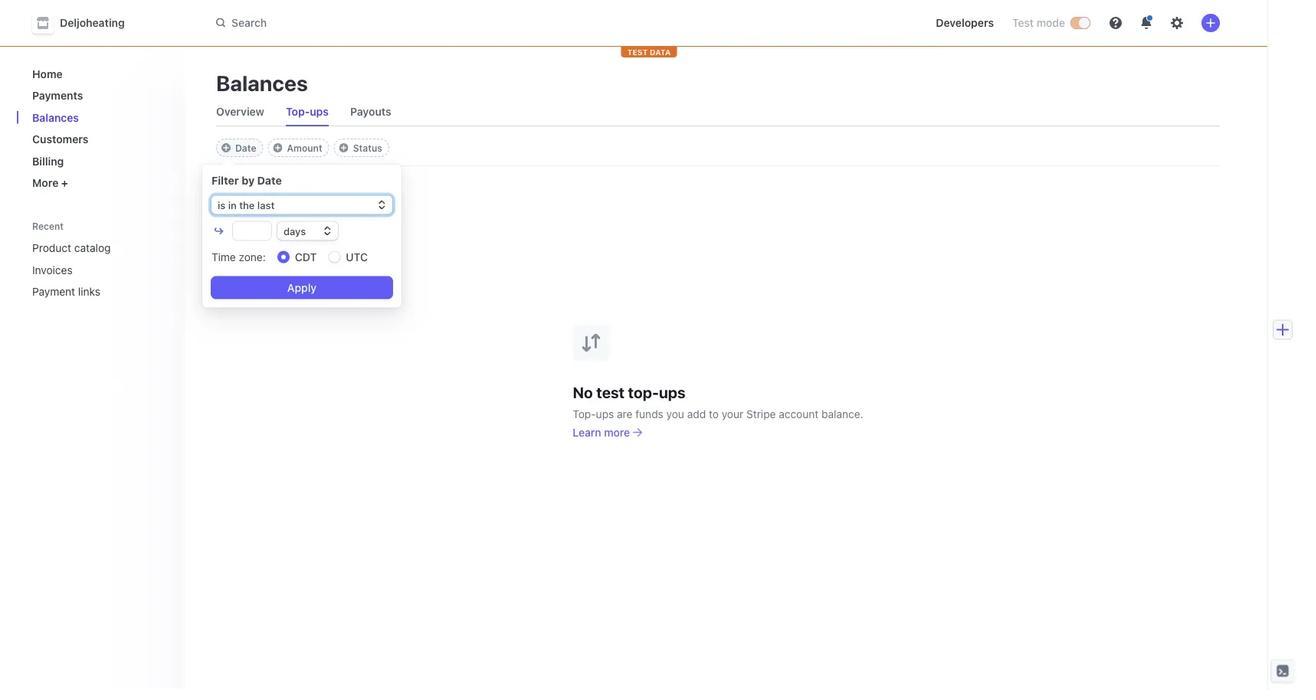 Task type: describe. For each thing, give the bounding box(es) containing it.
test mode
[[1012, 16, 1065, 29]]

to
[[709, 408, 719, 420]]

status
[[353, 143, 382, 153]]

billing
[[32, 155, 64, 167]]

apply button
[[212, 277, 392, 299]]

notifications image
[[1140, 17, 1153, 29]]

core navigation links element
[[26, 61, 173, 195]]

Search search field
[[207, 9, 639, 37]]

recent navigation links element
[[17, 214, 185, 304]]

product
[[32, 242, 71, 254]]

top-ups link
[[280, 101, 335, 123]]

amount
[[287, 143, 322, 153]]

are
[[617, 408, 633, 420]]

add amount image
[[273, 143, 282, 153]]

deljoheating
[[60, 16, 125, 29]]

help image
[[1110, 17, 1122, 29]]

home
[[32, 67, 63, 80]]

your
[[722, 408, 744, 420]]

ups for top-ups are funds you add to your stripe account balance.
[[596, 408, 614, 420]]

top- for top-ups are funds you add to your stripe account balance.
[[573, 408, 596, 420]]

zone:
[[239, 251, 266, 263]]

billing link
[[26, 149, 173, 174]]

invoices
[[32, 264, 73, 276]]

developers link
[[930, 11, 1000, 35]]

mode
[[1037, 16, 1065, 29]]

tab list containing overview
[[210, 98, 1220, 126]]

more
[[604, 426, 630, 439]]

learn more link
[[573, 425, 642, 440]]

customers
[[32, 133, 88, 146]]

learn more
[[573, 426, 630, 439]]

no
[[573, 384, 593, 402]]

1 vertical spatial date
[[257, 174, 282, 187]]

overview
[[216, 105, 264, 118]]

ups for top-ups
[[310, 105, 329, 118]]

payment links
[[32, 285, 100, 298]]

balances inside core navigation links element
[[32, 111, 79, 124]]

learn
[[573, 426, 601, 439]]

recent
[[32, 221, 64, 232]]

developers
[[936, 16, 994, 29]]

more +
[[32, 177, 68, 189]]

stripe
[[747, 408, 776, 420]]

time
[[212, 251, 236, 263]]

account
[[779, 408, 819, 420]]

data
[[650, 48, 671, 56]]

test
[[627, 48, 648, 56]]

by
[[242, 174, 255, 187]]



Task type: vqa. For each thing, say whether or not it's contained in the screenshot.
right Balances
yes



Task type: locate. For each thing, give the bounding box(es) containing it.
0 horizontal spatial top-
[[286, 105, 310, 118]]

date
[[235, 143, 256, 153], [257, 174, 282, 187]]

test data
[[627, 48, 671, 56]]

customers link
[[26, 127, 173, 152]]

top- inside top-ups link
[[286, 105, 310, 118]]

balances
[[216, 70, 308, 95], [32, 111, 79, 124]]

you
[[667, 408, 684, 420]]

1 horizontal spatial top-
[[573, 408, 596, 420]]

overview link
[[210, 101, 271, 123]]

1 horizontal spatial date
[[257, 174, 282, 187]]

top-
[[286, 105, 310, 118], [573, 408, 596, 420]]

catalog
[[74, 242, 111, 254]]

ups up you
[[659, 384, 686, 402]]

2 horizontal spatial ups
[[659, 384, 686, 402]]

top-ups
[[286, 105, 329, 118]]

product catalog link
[[26, 236, 152, 261]]

more
[[32, 177, 59, 189]]

0 vertical spatial balances
[[216, 70, 308, 95]]

payment
[[32, 285, 75, 298]]

ups up amount
[[310, 105, 329, 118]]

time zone:
[[212, 251, 266, 263]]

top- up amount
[[286, 105, 310, 118]]

apply
[[287, 281, 317, 294]]

test
[[1012, 16, 1034, 29]]

payments link
[[26, 83, 173, 108]]

0 vertical spatial ups
[[310, 105, 329, 118]]

add
[[687, 408, 706, 420]]

0 vertical spatial top-
[[286, 105, 310, 118]]

top-
[[628, 384, 659, 402]]

settings image
[[1171, 17, 1183, 29]]

links
[[78, 285, 100, 298]]

1 horizontal spatial ups
[[596, 408, 614, 420]]

balances up overview
[[216, 70, 308, 95]]

date right add date icon on the top
[[235, 143, 256, 153]]

no test top-ups
[[573, 384, 686, 402]]

1 vertical spatial balances
[[32, 111, 79, 124]]

toolbar containing date
[[216, 139, 389, 157]]

search
[[231, 16, 267, 29]]

1 vertical spatial top-
[[573, 408, 596, 420]]

0 vertical spatial date
[[235, 143, 256, 153]]

top-ups are funds you add to your stripe account balance.
[[573, 408, 863, 420]]

payments
[[32, 89, 83, 102]]

balances link
[[26, 105, 173, 130]]

2 vertical spatial ups
[[596, 408, 614, 420]]

1 vertical spatial ups
[[659, 384, 686, 402]]

payouts
[[350, 105, 391, 118]]

recent element
[[17, 236, 185, 304]]

deljoheating button
[[32, 12, 140, 34]]

0 horizontal spatial ups
[[310, 105, 329, 118]]

payment links link
[[26, 279, 152, 304]]

balance.
[[822, 408, 863, 420]]

0 horizontal spatial date
[[235, 143, 256, 153]]

tab list
[[210, 98, 1220, 126]]

toolbar
[[216, 139, 389, 157]]

funds
[[636, 408, 664, 420]]

1 horizontal spatial balances
[[216, 70, 308, 95]]

balances down payments
[[32, 111, 79, 124]]

top- up learn
[[573, 408, 596, 420]]

test
[[596, 384, 625, 402]]

ups
[[310, 105, 329, 118], [659, 384, 686, 402], [596, 408, 614, 420]]

invoices link
[[26, 258, 152, 282]]

+
[[61, 177, 68, 189]]

date right by
[[257, 174, 282, 187]]

ups up learn more link
[[596, 408, 614, 420]]

ups inside tab list
[[310, 105, 329, 118]]

None number field
[[233, 222, 271, 240]]

add date image
[[221, 143, 231, 153]]

product catalog
[[32, 242, 111, 254]]

home link
[[26, 61, 173, 86]]

add status image
[[339, 143, 348, 153]]

utc
[[346, 251, 368, 263]]

top- for top-ups
[[286, 105, 310, 118]]

filter by date
[[212, 174, 282, 187]]

payouts link
[[344, 101, 398, 123]]

0 horizontal spatial balances
[[32, 111, 79, 124]]

cdt
[[295, 251, 317, 263]]

filter
[[212, 174, 239, 187]]

Search text field
[[207, 9, 639, 37]]



